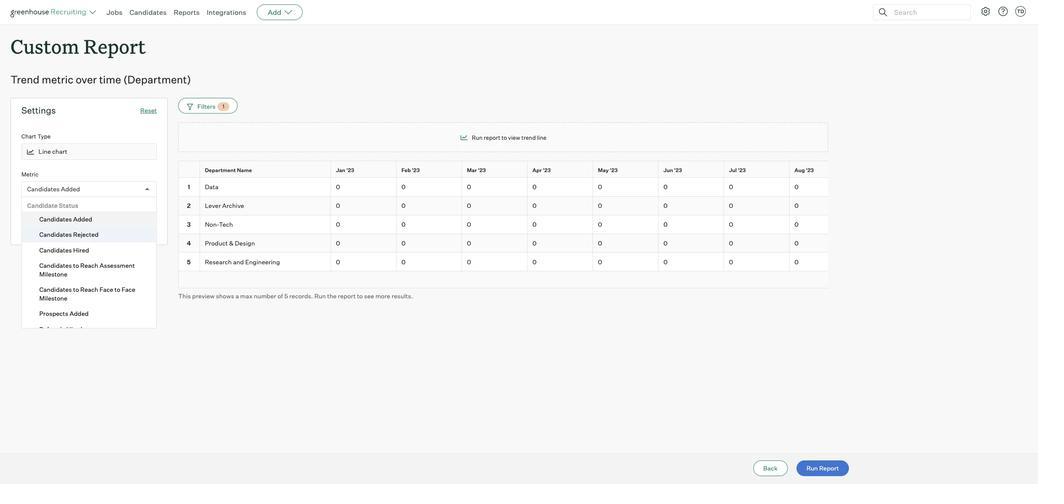 Task type: vqa. For each thing, say whether or not it's contained in the screenshot.
Test in the top of the page
no



Task type: locate. For each thing, give the bounding box(es) containing it.
run up the mar '23 at left top
[[472, 134, 483, 141]]

jul
[[729, 167, 737, 174]]

1 vertical spatial run
[[315, 292, 326, 300]]

jun '23 column header
[[659, 161, 726, 180]]

0 vertical spatial milestone
[[39, 270, 67, 278]]

feb '23
[[402, 167, 420, 174]]

0 horizontal spatial report
[[84, 33, 146, 59]]

row containing 5
[[178, 253, 1039, 272]]

1 vertical spatial 5
[[284, 292, 288, 300]]

lever archive
[[205, 202, 244, 209]]

1 up 2
[[188, 183, 190, 191]]

'23 right apr
[[543, 167, 551, 174]]

department name
[[205, 167, 252, 174]]

1 vertical spatial candidates added
[[39, 215, 92, 223]]

add button
[[257, 4, 303, 20]]

'23 right feb
[[412, 167, 420, 174]]

2 vertical spatial run
[[807, 465, 818, 472]]

reach left assessment
[[80, 262, 98, 269]]

1 horizontal spatial face
[[122, 286, 135, 293]]

'23 for feb '23
[[412, 167, 420, 174]]

5 cell
[[178, 253, 200, 272]]

'23 right the may
[[610, 167, 618, 174]]

apr
[[533, 167, 542, 174]]

0 vertical spatial candidates added
[[27, 185, 80, 193]]

candidates added up candidate status
[[27, 185, 80, 193]]

line
[[537, 134, 547, 141]]

may '23
[[598, 167, 618, 174]]

this preview shows a max number of 5 records. run the report to see more results.
[[178, 292, 413, 300]]

2 row from the top
[[178, 178, 1039, 197]]

1 right filters
[[223, 103, 225, 110]]

5 row from the top
[[178, 234, 1039, 253]]

reach inside candidates to reach assessment milestone
[[80, 262, 98, 269]]

1 vertical spatial 1
[[188, 183, 190, 191]]

5
[[187, 258, 191, 266], [284, 292, 288, 300]]

report left view
[[484, 134, 501, 141]]

'23
[[347, 167, 354, 174], [412, 167, 420, 174], [478, 167, 486, 174], [543, 167, 551, 174], [610, 167, 618, 174], [675, 167, 682, 174], [738, 167, 746, 174], [807, 167, 814, 174]]

0 horizontal spatial run
[[315, 292, 326, 300]]

to down assessment
[[115, 286, 120, 293]]

4 '23 from the left
[[543, 167, 551, 174]]

hired down "rejected"
[[73, 246, 89, 254]]

candidates inside candidates to reach face to face milestone
[[39, 286, 72, 293]]

of
[[278, 292, 283, 300]]

candidates
[[130, 8, 167, 17], [27, 185, 60, 193], [39, 215, 72, 223], [39, 231, 72, 238], [39, 246, 72, 254], [39, 262, 72, 269], [39, 286, 72, 293]]

1 vertical spatial report
[[338, 292, 356, 300]]

integrations link
[[207, 8, 247, 17]]

'23 for jul '23
[[738, 167, 746, 174]]

1 horizontal spatial 5
[[284, 292, 288, 300]]

jun '23
[[664, 167, 682, 174]]

row containing 2
[[178, 197, 1039, 215]]

this
[[178, 292, 191, 300]]

1 '23 from the left
[[347, 167, 354, 174]]

'23 right aug
[[807, 167, 814, 174]]

td button
[[1014, 4, 1028, 18]]

candidates to reach face to face milestone
[[39, 286, 135, 302]]

added up status
[[61, 185, 80, 193]]

number
[[254, 292, 276, 300]]

'23 for apr '23
[[543, 167, 551, 174]]

report
[[84, 33, 146, 59], [820, 465, 839, 472]]

added up "rejected"
[[73, 215, 92, 223]]

metric
[[21, 171, 38, 178]]

mar
[[467, 167, 477, 174]]

5 '23 from the left
[[610, 167, 618, 174]]

2 vertical spatial added
[[70, 310, 89, 317]]

reach inside candidates to reach face to face milestone
[[80, 286, 98, 293]]

2 horizontal spatial run
[[807, 465, 818, 472]]

milestone inside candidates to reach assessment milestone
[[39, 270, 67, 278]]

run left the
[[315, 292, 326, 300]]

(department)
[[123, 73, 191, 86]]

0 vertical spatial report
[[484, 134, 501, 141]]

5 down 4 cell
[[187, 258, 191, 266]]

7 '23 from the left
[[738, 167, 746, 174]]

run report button
[[797, 461, 850, 476]]

reach
[[80, 262, 98, 269], [80, 286, 98, 293]]

'23 inside 'feb '23' column header
[[412, 167, 420, 174]]

0
[[336, 183, 340, 191], [402, 183, 406, 191], [467, 183, 471, 191], [533, 183, 537, 191], [598, 183, 602, 191], [664, 183, 668, 191], [729, 183, 734, 191], [795, 183, 799, 191], [336, 202, 340, 209], [402, 202, 406, 209], [467, 202, 471, 209], [533, 202, 537, 209], [598, 202, 602, 209], [664, 202, 668, 209], [729, 202, 734, 209], [795, 202, 799, 209], [336, 221, 340, 228], [402, 221, 406, 228], [467, 221, 471, 228], [533, 221, 537, 228], [598, 221, 602, 228], [664, 221, 668, 228], [729, 221, 734, 228], [795, 221, 799, 228], [336, 239, 340, 247], [402, 239, 406, 247], [467, 239, 471, 247], [533, 239, 537, 247], [598, 239, 602, 247], [664, 239, 668, 247], [729, 239, 734, 247], [795, 239, 799, 247], [336, 258, 340, 266], [402, 258, 406, 266], [467, 258, 471, 266], [533, 258, 537, 266], [598, 258, 602, 266], [664, 258, 668, 266], [729, 258, 734, 266], [795, 258, 799, 266]]

candidates rejected
[[39, 231, 99, 238]]

column header
[[178, 161, 202, 180]]

2 milestone from the top
[[39, 294, 67, 302]]

time
[[99, 73, 121, 86]]

report inside button
[[820, 465, 839, 472]]

0 vertical spatial report
[[84, 33, 146, 59]]

milestone up prospects
[[39, 294, 67, 302]]

run report to view trend line
[[472, 134, 547, 141]]

row group
[[178, 178, 1039, 272]]

1 row from the top
[[178, 161, 1039, 180]]

added
[[61, 185, 80, 193], [73, 215, 92, 223], [70, 310, 89, 317]]

reach down candidates to reach assessment milestone
[[80, 286, 98, 293]]

0 vertical spatial run
[[472, 134, 483, 141]]

0 horizontal spatial 1
[[188, 183, 190, 191]]

mar '23
[[467, 167, 486, 174]]

jan
[[336, 167, 346, 174]]

1 horizontal spatial run
[[472, 134, 483, 141]]

'23 inside jul '23 column header
[[738, 167, 746, 174]]

line chart
[[38, 148, 67, 155]]

milestone inside candidates to reach face to face milestone
[[39, 294, 67, 302]]

'23 for mar '23
[[478, 167, 486, 174]]

1 vertical spatial reach
[[80, 286, 98, 293]]

'23 right jan
[[347, 167, 354, 174]]

type
[[37, 133, 51, 140]]

report right the
[[338, 292, 356, 300]]

run inside button
[[807, 465, 818, 472]]

0 vertical spatial reach
[[80, 262, 98, 269]]

chart
[[52, 148, 67, 155]]

3 row from the top
[[178, 197, 1039, 215]]

8 '23 from the left
[[807, 167, 814, 174]]

2 '23 from the left
[[412, 167, 420, 174]]

td button
[[1016, 6, 1027, 17]]

'23 inside "jun '23" column header
[[675, 167, 682, 174]]

jun
[[664, 167, 674, 174]]

added down candidates to reach face to face milestone
[[70, 310, 89, 317]]

2 reach from the top
[[80, 286, 98, 293]]

0 vertical spatial 5
[[187, 258, 191, 266]]

to
[[502, 134, 507, 141], [73, 262, 79, 269], [73, 286, 79, 293], [115, 286, 120, 293], [357, 292, 363, 300]]

table
[[178, 161, 1039, 289]]

to down candidates hired
[[73, 262, 79, 269]]

3 cell
[[178, 215, 200, 234]]

custom report
[[10, 33, 146, 59]]

candidates added down status
[[39, 215, 92, 223]]

'23 inside jan '23 column header
[[347, 167, 354, 174]]

1 vertical spatial hired
[[66, 325, 82, 333]]

candidates right jobs
[[130, 8, 167, 17]]

row containing 3
[[178, 215, 1039, 234]]

1 reach from the top
[[80, 262, 98, 269]]

to inside candidates to reach assessment milestone
[[73, 262, 79, 269]]

run right back
[[807, 465, 818, 472]]

row
[[178, 161, 1039, 180], [178, 178, 1039, 197], [178, 197, 1039, 215], [178, 215, 1039, 234], [178, 234, 1039, 253], [178, 253, 1039, 272]]

candidates down candidates rejected
[[39, 246, 72, 254]]

product & design
[[205, 239, 255, 247]]

apr '23 column header
[[528, 161, 595, 180]]

0 vertical spatial hired
[[73, 246, 89, 254]]

'23 right jun
[[675, 167, 682, 174]]

milestone down candidates hired
[[39, 270, 67, 278]]

1 horizontal spatial report
[[484, 134, 501, 141]]

6 '23 from the left
[[675, 167, 682, 174]]

run report
[[807, 465, 839, 472]]

0 vertical spatial 1
[[223, 103, 225, 110]]

'23 inside mar '23 column header
[[478, 167, 486, 174]]

preview
[[192, 292, 215, 300]]

1 milestone from the top
[[39, 270, 67, 278]]

milestone
[[39, 270, 67, 278], [39, 294, 67, 302]]

custom
[[10, 33, 79, 59]]

hired for referrals hired
[[66, 325, 82, 333]]

0 horizontal spatial 5
[[187, 258, 191, 266]]

archive
[[222, 202, 244, 209]]

hired down prospects added
[[66, 325, 82, 333]]

results.
[[392, 292, 413, 300]]

'23 for jun '23
[[675, 167, 682, 174]]

face
[[100, 286, 113, 293], [122, 286, 135, 293]]

3 '23 from the left
[[478, 167, 486, 174]]

1 horizontal spatial report
[[820, 465, 839, 472]]

report
[[484, 134, 501, 141], [338, 292, 356, 300]]

'23 inside apr '23 column header
[[543, 167, 551, 174]]

run
[[472, 134, 483, 141], [315, 292, 326, 300], [807, 465, 818, 472]]

4 row from the top
[[178, 215, 1039, 234]]

'23 right jul
[[738, 167, 746, 174]]

'23 inside may '23 'column header'
[[610, 167, 618, 174]]

candidates up candidates hired
[[39, 231, 72, 238]]

1
[[223, 103, 225, 110], [188, 183, 190, 191]]

to left see
[[357, 292, 363, 300]]

over
[[76, 73, 97, 86]]

5 right of
[[284, 292, 288, 300]]

'23 right mar
[[478, 167, 486, 174]]

0 horizontal spatial face
[[100, 286, 113, 293]]

6 row from the top
[[178, 253, 1039, 272]]

1 vertical spatial report
[[820, 465, 839, 472]]

candidates up prospects
[[39, 286, 72, 293]]

1 vertical spatial milestone
[[39, 294, 67, 302]]

2 face from the left
[[122, 286, 135, 293]]

hired
[[73, 246, 89, 254], [66, 325, 82, 333]]

trend metric over time (department)
[[10, 73, 191, 86]]

add
[[268, 8, 282, 17]]

candidates down candidates hired
[[39, 262, 72, 269]]

'23 for may '23
[[610, 167, 618, 174]]



Task type: describe. For each thing, give the bounding box(es) containing it.
candidates hired
[[39, 246, 89, 254]]

greenhouse recruiting image
[[10, 7, 89, 17]]

jan '23 column header
[[331, 161, 399, 180]]

jan '23
[[336, 167, 354, 174]]

1 cell
[[178, 178, 200, 197]]

1 vertical spatial added
[[73, 215, 92, 223]]

report for run report
[[820, 465, 839, 472]]

product
[[205, 239, 228, 247]]

aug
[[795, 167, 805, 174]]

1 face from the left
[[100, 286, 113, 293]]

reset link
[[140, 107, 157, 114]]

may '23 column header
[[593, 161, 661, 180]]

referrals hired
[[39, 325, 82, 333]]

back
[[764, 465, 778, 472]]

records.
[[289, 292, 313, 300]]

td
[[1018, 8, 1025, 14]]

candidate
[[27, 202, 58, 209]]

research and engineering
[[205, 258, 280, 266]]

chart
[[21, 133, 36, 140]]

table containing 1
[[178, 161, 1039, 289]]

status
[[59, 202, 78, 209]]

2 cell
[[178, 197, 200, 215]]

tech
[[219, 221, 233, 228]]

filters
[[198, 103, 216, 110]]

0 horizontal spatial report
[[338, 292, 356, 300]]

mar '23 column header
[[462, 161, 530, 180]]

and
[[233, 258, 244, 266]]

a
[[236, 292, 239, 300]]

to down candidates to reach assessment milestone
[[73, 286, 79, 293]]

referrals
[[39, 325, 65, 333]]

see
[[364, 292, 374, 300]]

4 cell
[[178, 234, 200, 253]]

run for run report
[[807, 465, 818, 472]]

3
[[187, 221, 191, 228]]

candidates to reach assessment milestone
[[39, 262, 135, 278]]

'23 for jan '23
[[347, 167, 354, 174]]

candidates up candidate
[[27, 185, 60, 193]]

assessment
[[100, 262, 135, 269]]

the
[[327, 292, 337, 300]]

to left view
[[502, 134, 507, 141]]

metric
[[42, 73, 73, 86]]

apr '23
[[533, 167, 551, 174]]

line
[[38, 148, 51, 155]]

reset
[[140, 107, 157, 114]]

timeframe
[[21, 208, 51, 215]]

&
[[229, 239, 234, 247]]

filter image
[[186, 103, 193, 110]]

may
[[598, 167, 609, 174]]

candidates inside candidates to reach assessment milestone
[[39, 262, 72, 269]]

integrations
[[207, 8, 247, 17]]

jul '23
[[729, 167, 746, 174]]

feb '23 column header
[[397, 161, 464, 180]]

settings
[[21, 105, 56, 116]]

aug '23
[[795, 167, 814, 174]]

row containing department name
[[178, 161, 1039, 180]]

rejected
[[73, 231, 99, 238]]

max
[[240, 292, 253, 300]]

row group containing 1
[[178, 178, 1039, 272]]

jobs
[[107, 8, 123, 17]]

'23 for aug '23
[[807, 167, 814, 174]]

data
[[205, 183, 219, 191]]

0 vertical spatial added
[[61, 185, 80, 193]]

chart type
[[21, 133, 51, 140]]

reports link
[[174, 8, 200, 17]]

research
[[205, 258, 232, 266]]

trend
[[522, 134, 536, 141]]

shows
[[216, 292, 234, 300]]

1 inside 1 'cell'
[[188, 183, 190, 191]]

prospects added
[[39, 310, 89, 317]]

jul '23 column header
[[725, 161, 792, 180]]

configure image
[[981, 6, 992, 17]]

view
[[508, 134, 521, 141]]

row containing 1
[[178, 178, 1039, 197]]

hired for candidates hired
[[73, 246, 89, 254]]

non-tech
[[205, 221, 233, 228]]

prospects
[[39, 310, 68, 317]]

report for custom report
[[84, 33, 146, 59]]

reach for face
[[80, 286, 98, 293]]

reach for assessment
[[80, 262, 98, 269]]

lever
[[205, 202, 221, 209]]

reports
[[174, 8, 200, 17]]

candidate status
[[27, 202, 78, 209]]

feb
[[402, 167, 411, 174]]

candidates link
[[130, 8, 167, 17]]

department name column header
[[200, 161, 333, 180]]

1 horizontal spatial 1
[[223, 103, 225, 110]]

4
[[187, 239, 191, 247]]

run for run report to view trend line
[[472, 134, 483, 141]]

jobs link
[[107, 8, 123, 17]]

candidates down candidate status
[[39, 215, 72, 223]]

Search text field
[[892, 6, 963, 19]]

more
[[376, 292, 391, 300]]

row containing 4
[[178, 234, 1039, 253]]

name
[[237, 167, 252, 174]]

design
[[235, 239, 255, 247]]

non-
[[205, 221, 219, 228]]

back button
[[754, 461, 788, 476]]

department
[[205, 167, 236, 174]]

2
[[187, 202, 191, 209]]

5 inside cell
[[187, 258, 191, 266]]

engineering
[[245, 258, 280, 266]]



